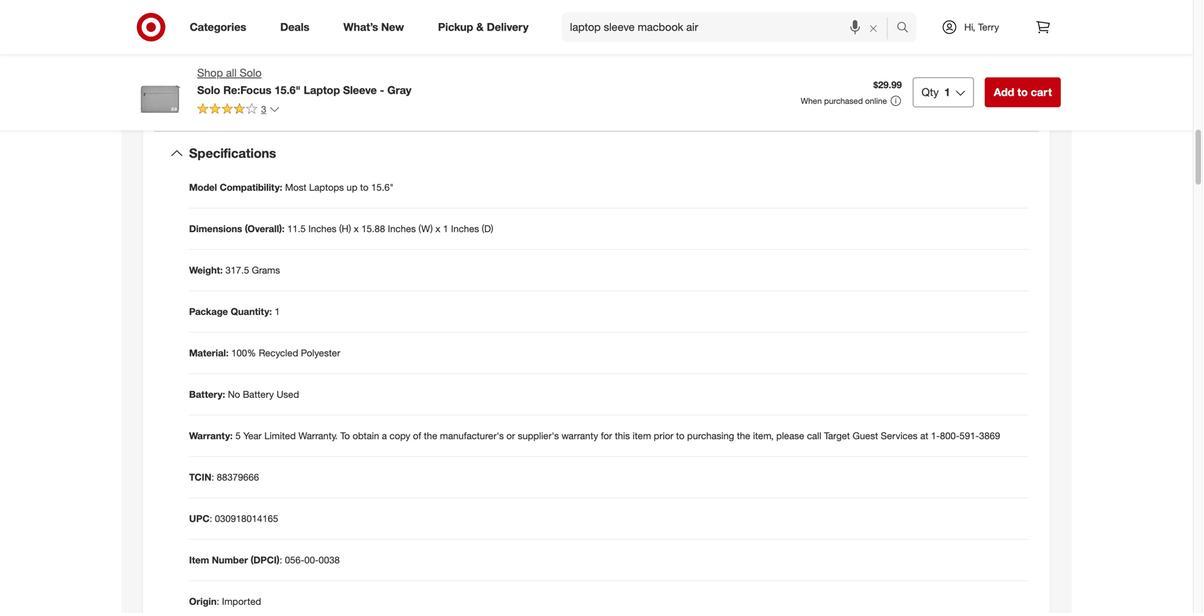 Task type: describe. For each thing, give the bounding box(es) containing it.
categories link
[[178, 12, 263, 42]]

5
[[236, 430, 241, 442]]

up
[[347, 181, 358, 193]]

dimensions (overall): 11.5 inches (h) x 15.88 inches (w) x 1 inches (d)
[[189, 223, 494, 235]]

guest
[[853, 430, 879, 442]]

pickup
[[438, 20, 474, 34]]

no
[[228, 389, 240, 400]]

or
[[507, 430, 515, 442]]

coating
[[261, 12, 292, 24]]

what's new link
[[332, 12, 421, 42]]

battery: no battery used
[[189, 389, 299, 400]]

11.5
[[287, 223, 306, 235]]

0 horizontal spatial 1
[[275, 306, 280, 318]]

water repellent coated fabric
[[203, 31, 326, 43]]

030918014165
[[215, 513, 278, 525]]

fully
[[203, 50, 222, 62]]

100%
[[231, 347, 256, 359]]

model
[[189, 181, 217, 193]]

1 vertical spatial solo
[[197, 83, 220, 97]]

delivery
[[487, 20, 529, 34]]

length
[[220, 69, 246, 81]]

terry
[[979, 21, 1000, 33]]

image of solo re:focus 15.6" laptop sleeve - gray image
[[132, 65, 186, 120]]

full
[[203, 69, 217, 81]]

0 vertical spatial of
[[382, 12, 391, 24]]

1 horizontal spatial solo
[[240, 66, 262, 79]]

0 horizontal spatial the
[[334, 12, 348, 24]]

material: 100% recycled polyester
[[189, 347, 340, 359]]

pickup & delivery link
[[427, 12, 546, 42]]

model compatibility: most laptops up to 15.6"
[[189, 181, 394, 193]]

sleeve
[[343, 83, 377, 97]]

most
[[285, 181, 307, 193]]

hi,
[[965, 21, 976, 33]]

add
[[994, 86, 1015, 99]]

2 x from the left
[[436, 223, 441, 235]]

what's
[[344, 20, 378, 34]]

front
[[249, 69, 269, 81]]

to
[[340, 430, 350, 442]]

3869
[[980, 430, 1001, 442]]

used
[[277, 389, 299, 400]]

laptops
[[309, 181, 344, 193]]

tcin : 88379666
[[189, 471, 259, 483]]

2 vertical spatial to
[[676, 430, 685, 442]]

tcin
[[189, 471, 212, 483]]

15.88
[[362, 223, 385, 235]]

fabric
[[302, 31, 326, 43]]

cart
[[1031, 86, 1053, 99]]

purchased
[[825, 96, 863, 106]]

limited
[[264, 430, 296, 442]]

copy
[[390, 430, 411, 442]]

target
[[824, 430, 850, 442]]

deals
[[280, 20, 310, 34]]

full length front zippered pocket
[[203, 69, 341, 81]]

categories
[[190, 20, 246, 34]]

please
[[777, 430, 805, 442]]

: left 056-
[[280, 554, 282, 566]]

services
[[881, 430, 918, 442]]

2 horizontal spatial 1
[[945, 86, 951, 99]]

what's new
[[344, 20, 404, 34]]

warranty:
[[189, 430, 233, 442]]

dimensions
[[189, 223, 242, 235]]

when purchased online
[[801, 96, 887, 106]]

(h)
[[339, 223, 351, 235]]

when
[[801, 96, 822, 106]]

battery:
[[189, 389, 225, 400]]

growth
[[351, 12, 380, 24]]

for
[[601, 430, 613, 442]]

1 horizontal spatial pocket
[[311, 69, 341, 81]]

supplier's
[[518, 430, 559, 442]]

317.5
[[226, 264, 249, 276]]

2 inches from the left
[[388, 223, 416, 235]]

prior
[[654, 430, 674, 442]]

padded
[[225, 50, 258, 62]]

upc : 030918014165
[[189, 513, 278, 525]]

3 link
[[197, 102, 280, 118]]

specifications button
[[154, 132, 1040, 175]]

: for 88379666
[[212, 471, 214, 483]]

15.6" inside "shop all solo solo re:focus 15.6" laptop sleeve - gray"
[[275, 83, 301, 97]]

: for imported
[[217, 596, 219, 608]]



Task type: vqa. For each thing, say whether or not it's contained in the screenshot.
PACKAGE QUANTITY: 1
yes



Task type: locate. For each thing, give the bounding box(es) containing it.
inches left (h)
[[309, 223, 337, 235]]

re:focus
[[223, 83, 272, 97]]

to
[[1018, 86, 1028, 99], [360, 181, 369, 193], [676, 430, 685, 442]]

compatibility:
[[220, 181, 283, 193]]

0 horizontal spatial x
[[354, 223, 359, 235]]

(dpci)
[[251, 554, 280, 566]]

pocket up laptop
[[311, 69, 341, 81]]

prevents
[[295, 12, 332, 24]]

pocket
[[311, 69, 341, 81], [244, 88, 274, 100]]

new
[[381, 20, 404, 34]]

back
[[203, 88, 224, 100]]

15.6" down the zippered
[[275, 83, 301, 97]]

0 horizontal spatial 15.6"
[[275, 83, 301, 97]]

upc
[[189, 513, 210, 525]]

purchasing
[[687, 430, 735, 442]]

: for 030918014165
[[210, 513, 212, 525]]

zippered
[[271, 69, 309, 81]]

battery
[[243, 389, 274, 400]]

weight: 317.5 grams
[[189, 264, 280, 276]]

2 vertical spatial 1
[[275, 306, 280, 318]]

warranty.
[[299, 430, 338, 442]]

weight:
[[189, 264, 223, 276]]

What can we help you find? suggestions appear below search field
[[562, 12, 900, 42]]

the left growth
[[334, 12, 348, 24]]

package quantity: 1
[[189, 306, 280, 318]]

to right 'prior'
[[676, 430, 685, 442]]

056-
[[285, 554, 305, 566]]

quantity:
[[231, 306, 272, 318]]

qty
[[922, 86, 939, 99]]

&
[[477, 20, 484, 34]]

1 vertical spatial 1
[[443, 223, 449, 235]]

x right "(w)"
[[436, 223, 441, 235]]

repellent
[[230, 31, 267, 43]]

1 horizontal spatial to
[[676, 430, 685, 442]]

back slip pocket
[[203, 88, 274, 100]]

0 horizontal spatial pocket
[[244, 88, 274, 100]]

1 horizontal spatial inches
[[388, 223, 416, 235]]

(d)
[[482, 223, 494, 235]]

1 vertical spatial pocket
[[244, 88, 274, 100]]

to right the up
[[360, 181, 369, 193]]

1 vertical spatial 15.6"
[[371, 181, 394, 193]]

of right copy
[[413, 430, 421, 442]]

to right add
[[1018, 86, 1028, 99]]

: left 88379666
[[212, 471, 214, 483]]

qty 1
[[922, 86, 951, 99]]

1 horizontal spatial 15.6"
[[371, 181, 394, 193]]

0 horizontal spatial to
[[360, 181, 369, 193]]

item number (dpci) : 056-00-0038
[[189, 554, 340, 566]]

0 horizontal spatial solo
[[197, 83, 220, 97]]

88379666
[[217, 471, 259, 483]]

1 vertical spatial to
[[360, 181, 369, 193]]

0 vertical spatial pocket
[[311, 69, 341, 81]]

1-
[[931, 430, 940, 442]]

sleeve
[[260, 50, 287, 62]]

: left imported
[[217, 596, 219, 608]]

:
[[212, 471, 214, 483], [210, 513, 212, 525], [280, 554, 282, 566], [217, 596, 219, 608]]

2 horizontal spatial inches
[[451, 223, 479, 235]]

3
[[261, 103, 266, 115]]

1 x from the left
[[354, 223, 359, 235]]

: left the 030918014165
[[210, 513, 212, 525]]

at
[[921, 430, 929, 442]]

slip
[[227, 88, 242, 100]]

0 vertical spatial 1
[[945, 86, 951, 99]]

recycled
[[259, 347, 298, 359]]

origin : imported
[[189, 596, 261, 608]]

warranty: 5 year limited warranty. to obtain a copy of the manufacturer's or supplier's warranty for this item prior to purchasing the item, please call target guest services at 1-800-591-3869
[[189, 430, 1001, 442]]

material:
[[189, 347, 229, 359]]

1 right qty
[[945, 86, 951, 99]]

antimicrobial coating prevents the growth of bacteria
[[203, 12, 428, 24]]

1 horizontal spatial x
[[436, 223, 441, 235]]

0 vertical spatial solo
[[240, 66, 262, 79]]

pickup & delivery
[[438, 20, 529, 34]]

1 right quantity:
[[275, 306, 280, 318]]

0 vertical spatial 15.6"
[[275, 83, 301, 97]]

the
[[334, 12, 348, 24], [424, 430, 438, 442], [737, 430, 751, 442]]

add to cart
[[994, 86, 1053, 99]]

number
[[212, 554, 248, 566]]

coated
[[270, 31, 300, 43]]

this
[[615, 430, 630, 442]]

year
[[243, 430, 262, 442]]

of right growth
[[382, 12, 391, 24]]

manufacturer's
[[440, 430, 504, 442]]

1 vertical spatial of
[[413, 430, 421, 442]]

grams
[[252, 264, 280, 276]]

of
[[382, 12, 391, 24], [413, 430, 421, 442]]

solo
[[240, 66, 262, 79], [197, 83, 220, 97]]

a
[[382, 430, 387, 442]]

gray
[[388, 83, 412, 97]]

shop
[[197, 66, 223, 79]]

1 horizontal spatial the
[[424, 430, 438, 442]]

1 horizontal spatial 1
[[443, 223, 449, 235]]

(w)
[[419, 223, 433, 235]]

x right (h)
[[354, 223, 359, 235]]

1 horizontal spatial of
[[413, 430, 421, 442]]

inches
[[309, 223, 337, 235], [388, 223, 416, 235], [451, 223, 479, 235]]

obtain
[[353, 430, 379, 442]]

591-
[[960, 430, 980, 442]]

1 inches from the left
[[309, 223, 337, 235]]

solo down 'full'
[[197, 83, 220, 97]]

package
[[189, 306, 228, 318]]

the right copy
[[424, 430, 438, 442]]

bacteria
[[393, 12, 428, 24]]

origin
[[189, 596, 217, 608]]

3 inches from the left
[[451, 223, 479, 235]]

item,
[[753, 430, 774, 442]]

15.6" right the up
[[371, 181, 394, 193]]

inches left "(w)"
[[388, 223, 416, 235]]

search button
[[891, 12, 924, 45]]

0 vertical spatial to
[[1018, 86, 1028, 99]]

to inside button
[[1018, 86, 1028, 99]]

$29.99
[[874, 79, 902, 91]]

15.6"
[[275, 83, 301, 97], [371, 181, 394, 193]]

polyester
[[301, 347, 340, 359]]

0 horizontal spatial inches
[[309, 223, 337, 235]]

deals link
[[269, 12, 327, 42]]

2 horizontal spatial the
[[737, 430, 751, 442]]

item
[[189, 554, 209, 566]]

pocket up 3 at the top left
[[244, 88, 274, 100]]

hi, terry
[[965, 21, 1000, 33]]

solo up "re:focus"
[[240, 66, 262, 79]]

search
[[891, 22, 924, 35]]

call
[[807, 430, 822, 442]]

the left item,
[[737, 430, 751, 442]]

all
[[226, 66, 237, 79]]

imported
[[222, 596, 261, 608]]

inches left (d)
[[451, 223, 479, 235]]

laptop
[[304, 83, 340, 97]]

1 right "(w)"
[[443, 223, 449, 235]]

0038
[[319, 554, 340, 566]]

2 horizontal spatial to
[[1018, 86, 1028, 99]]

0 horizontal spatial of
[[382, 12, 391, 24]]

-
[[380, 83, 385, 97]]



